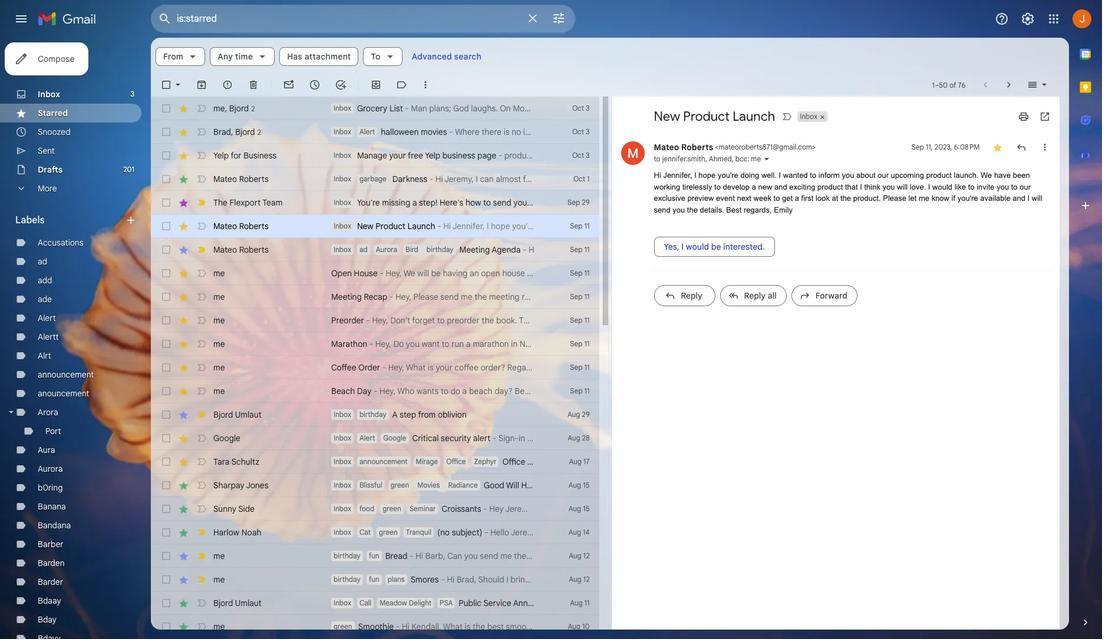 Task type: locate. For each thing, give the bounding box(es) containing it.
11 for open house - hey, we will be having an open house on 10/21. cheers, jeremy
[[585, 269, 590, 278]]

1 horizontal spatial aurora
[[376, 245, 397, 254]]

1 vertical spatial aug 12
[[569, 575, 590, 584]]

office snacks
[[503, 457, 554, 468]]

sep for beach day - hey, who wants to do a beach day? best, jer
[[570, 387, 583, 396]]

row down manage
[[151, 167, 599, 191]]

how
[[466, 198, 481, 208]]

2 vertical spatial best,
[[615, 622, 635, 633]]

we inside 'row'
[[404, 268, 415, 279]]

any time
[[218, 51, 253, 62]]

0 vertical spatial mateo roberts
[[213, 174, 269, 185]]

me inside hi jennifer, i hope you're doing well. i wanted to inform you about our upcoming product launch. we have been working tirelessly to develop a new and exciting product that i think you will love. i would like to invite you to our exclusive preview event next week to get a first look at the product. please let me know if you're available and i will send you the details. best regards, emily
[[919, 194, 930, 203]]

1 yelp from the left
[[213, 150, 229, 161]]

1 sep 11 from the top
[[570, 222, 590, 231]]

row containing google
[[151, 427, 599, 450]]

row containing the flexport team
[[151, 191, 599, 215]]

inbox inside inbox grocery list -
[[334, 104, 351, 113]]

3 sep 11 from the top
[[570, 269, 590, 278]]

row down blissful in the bottom left of the page
[[151, 498, 599, 521]]

meeting up preorder
[[331, 292, 362, 302]]

green for croissants
[[383, 505, 401, 514]]

0 vertical spatial hi
[[654, 171, 661, 180]]

1 horizontal spatial will
[[897, 182, 908, 191]]

sep 11 for preorder - hey, don't forget to preorder the book. thanks, jer
[[570, 316, 590, 325]]

- right bread
[[410, 551, 414, 562]]

add
[[38, 275, 52, 286]]

0 vertical spatial your
[[389, 150, 406, 161]]

0 vertical spatial aurora
[[376, 245, 397, 254]]

hey, for hey, we will be having an open house on 10/21. cheers, jeremy
[[386, 268, 402, 279]]

row down garbage
[[151, 191, 599, 215]]

- right order
[[382, 363, 386, 373]]

exciting
[[790, 182, 816, 191]]

bjord umlaut
[[213, 410, 262, 420], [213, 598, 262, 609]]

jer down 'regards,'
[[536, 386, 548, 397]]

1 vertical spatial is
[[465, 622, 471, 633]]

- right list
[[405, 103, 409, 114]]

compose button
[[5, 42, 89, 75]]

1 oct 3 from the top
[[572, 104, 590, 113]]

is down the 'public'
[[465, 622, 471, 633]]

1 bjord umlaut from the top
[[213, 410, 262, 420]]

food
[[360, 505, 375, 514]]

0 vertical spatial product
[[683, 108, 730, 124]]

google down a
[[383, 434, 407, 443]]

anouncement link
[[38, 389, 89, 399]]

radiance
[[448, 481, 478, 490]]

1 mateo roberts from the top
[[213, 174, 269, 185]]

green left movies
[[391, 481, 409, 490]]

you're down like
[[958, 194, 979, 203]]

1 horizontal spatial from
[[543, 622, 560, 633]]

to up event
[[715, 182, 721, 191]]

2 mateo roberts from the top
[[213, 221, 269, 232]]

a
[[752, 182, 756, 191], [795, 194, 799, 203], [413, 198, 417, 208], [466, 339, 471, 350], [463, 386, 467, 397]]

aug 15 for croissants
[[569, 505, 590, 514]]

1 vertical spatial our
[[1020, 182, 1031, 191]]

1 vertical spatial 1
[[587, 175, 590, 183]]

new up the jennifer.smith
[[654, 108, 680, 124]]

11 for coffee order - hey, what is your coffee order? regards, jeremy
[[585, 363, 590, 372]]

croissants -
[[442, 504, 489, 515]]

product up know
[[927, 171, 952, 180]]

- right the recap
[[390, 292, 393, 302]]

a left the step!
[[413, 198, 417, 208]]

security
[[441, 433, 471, 444]]

0 horizontal spatial 1
[[587, 175, 590, 183]]

will down bird
[[417, 268, 429, 279]]

row up call
[[151, 568, 599, 592]]

november?
[[520, 339, 563, 350]]

fun left bread
[[369, 552, 379, 561]]

0 horizontal spatial best,
[[515, 386, 534, 397]]

15 for croissants
[[583, 505, 590, 514]]

reply all link
[[720, 285, 787, 307]]

product inside 'row'
[[376, 221, 406, 232]]

sep 11, 2023, 6:08 pm cell
[[912, 142, 980, 153]]

meeting recap - hey, please send me the meeting recap. thanks, jer
[[331, 292, 590, 302]]

aug 15 down "aug 17"
[[569, 481, 590, 490]]

mateo roberts for darkness
[[213, 174, 269, 185]]

new product launch main content
[[151, 38, 1070, 640]]

1 vertical spatial your
[[514, 198, 530, 208]]

launch up mateoroberts871@gmail.com
[[733, 108, 775, 124]]

jer
[[578, 292, 590, 302], [550, 315, 562, 326], [536, 386, 548, 397]]

to right forget in the left of the page
[[437, 315, 445, 326]]

office down security
[[446, 458, 466, 466]]

google
[[213, 433, 241, 444], [383, 434, 407, 443]]

22 row from the top
[[151, 592, 599, 616]]

yelp left for
[[213, 150, 229, 161]]

bird
[[406, 245, 418, 254]]

your
[[389, 150, 406, 161], [514, 198, 530, 208], [436, 363, 453, 373]]

0 vertical spatial aug 15
[[569, 481, 590, 490]]

darkness
[[393, 174, 428, 185]]

17 row from the top
[[151, 474, 599, 498]]

starred
[[38, 108, 68, 119]]

1 horizontal spatial 1
[[932, 80, 935, 89]]

ade link
[[38, 294, 52, 305]]

1 vertical spatial umlaut
[[235, 598, 262, 609]]

2 inside me , bjord 2
[[251, 104, 255, 113]]

- right page
[[499, 150, 502, 161]]

announcement up blissful in the bottom left of the page
[[360, 458, 408, 466]]

2 15 from the top
[[583, 505, 590, 514]]

0 vertical spatial be
[[711, 242, 721, 252]]

aura
[[38, 445, 55, 456]]

1 vertical spatial aurora
[[38, 464, 63, 475]]

umlaut for a
[[235, 410, 262, 420]]

row
[[151, 97, 599, 120], [151, 120, 599, 144], [151, 144, 599, 167], [151, 167, 599, 191], [151, 191, 599, 215], [151, 215, 599, 238], [151, 238, 599, 262], [151, 262, 620, 285], [151, 285, 599, 309], [151, 309, 599, 333], [151, 333, 613, 356], [151, 356, 599, 380], [151, 380, 599, 403], [151, 403, 599, 427], [151, 427, 599, 450], [151, 450, 599, 474], [151, 474, 599, 498], [151, 498, 599, 521], [151, 521, 599, 545], [151, 545, 640, 568], [151, 568, 599, 592], [151, 592, 599, 616], [151, 616, 664, 639]]

your left coffee
[[436, 363, 453, 373]]

6 11 from the top
[[585, 340, 590, 348]]

0 vertical spatial oct 3
[[572, 104, 590, 113]]

0 horizontal spatial be
[[431, 268, 441, 279]]

step
[[400, 410, 416, 420]]

hi left barb,
[[416, 551, 423, 562]]

aug 15 up aug 14
[[569, 505, 590, 514]]

delight
[[409, 599, 432, 608]]

1 aug 12 from the top
[[569, 552, 590, 561]]

week
[[754, 194, 772, 203]]

2 horizontal spatial hi
[[654, 171, 661, 180]]

9 11 from the top
[[585, 599, 590, 608]]

aug for public service announcement
[[570, 599, 583, 608]]

starred image
[[992, 142, 1004, 153]]

send up "preorder - hey, don't forget to preorder the book. thanks, jer"
[[441, 292, 459, 302]]

yelp for business
[[213, 150, 277, 161]]

1 vertical spatial meeting
[[331, 292, 362, 302]]

will right available
[[1032, 194, 1043, 203]]

row down meadow delight
[[151, 616, 664, 639]]

row down order
[[151, 380, 599, 403]]

- right 'movies'
[[449, 127, 453, 137]]

product down missing
[[376, 221, 406, 232]]

2 for brad
[[257, 128, 261, 136]]

the left meeting
[[475, 292, 487, 302]]

hey, for hey, please send me the meeting recap. thanks, jer
[[396, 292, 412, 302]]

0 vertical spatial announcement
[[38, 370, 94, 380]]

row up food
[[151, 474, 599, 498]]

2 aug 12 from the top
[[569, 575, 590, 584]]

aug left 17
[[569, 458, 582, 466]]

bdaay
[[38, 596, 61, 607]]

service
[[484, 598, 512, 609]]

ad inside labels navigation
[[38, 256, 47, 267]]

sep 11 for marathon - hey, do you want to run a marathon in november? best, jeremy
[[570, 340, 590, 348]]

0 horizontal spatial meeting
[[331, 292, 362, 302]]

we
[[981, 171, 992, 180], [404, 268, 415, 279]]

2 bjord umlaut from the top
[[213, 598, 262, 609]]

will
[[506, 481, 519, 491]]

0 vertical spatial umlaut
[[235, 410, 262, 420]]

1 aug 15 from the top
[[569, 481, 590, 490]]

4 sep 11 from the top
[[570, 292, 590, 301]]

7 row from the top
[[151, 238, 599, 262]]

best, right 'day?'
[[515, 386, 534, 397]]

would inside button
[[686, 242, 709, 252]]

the right at
[[841, 194, 851, 203]]

16 row from the top
[[151, 450, 599, 474]]

15 up 14
[[583, 505, 590, 514]]

agenda
[[492, 245, 521, 255]]

0 vertical spatial will
[[897, 182, 908, 191]]

1 vertical spatial thanks,
[[519, 315, 548, 326]]

0 vertical spatial bjord umlaut
[[213, 410, 262, 420]]

aug down "aug 17"
[[569, 481, 581, 490]]

oct 3 for manage your free yelp business page
[[572, 151, 590, 160]]

announcement inside 'row'
[[360, 458, 408, 466]]

to left get
[[774, 194, 780, 203]]

that
[[845, 182, 858, 191]]

aug for critical security alert
[[568, 434, 580, 443]]

0 vertical spatial would
[[933, 182, 953, 191]]

1 fun from the top
[[369, 552, 379, 561]]

29 up 28
[[582, 410, 590, 419]]

0 horizontal spatial would
[[686, 242, 709, 252]]

oct for darkness -
[[574, 175, 585, 183]]

port link
[[45, 426, 61, 437]]

fun for bread - hi barb, can you send me the bread recipe? thanks, jeremy
[[369, 552, 379, 561]]

4 11 from the top
[[585, 292, 590, 301]]

we down bird
[[404, 268, 415, 279]]

hey, for hey, what is your coffee order? regards, jeremy
[[388, 363, 404, 373]]

coffee
[[455, 363, 479, 373]]

11 for preorder - hey, don't forget to preorder the book. thanks, jer
[[585, 316, 590, 325]]

best,
[[565, 339, 584, 350], [515, 386, 534, 397], [615, 622, 635, 633]]

0 horizontal spatial office
[[446, 458, 466, 466]]

aug up aug 10
[[570, 599, 583, 608]]

2 umlaut from the top
[[235, 598, 262, 609]]

0 vertical spatial is
[[428, 363, 434, 373]]

a
[[392, 410, 398, 420]]

alrt
[[38, 351, 51, 361]]

public service announcement
[[459, 598, 570, 609]]

1 vertical spatial bjord umlaut
[[213, 598, 262, 609]]

row down a
[[151, 427, 599, 450]]

toggle split pane mode image
[[1027, 79, 1039, 91]]

day
[[357, 386, 372, 397]]

hey, left "don't"
[[372, 315, 388, 326]]

row containing sharpay jones
[[151, 474, 599, 498]]

office
[[503, 457, 526, 468], [446, 458, 466, 466]]

reply link
[[654, 285, 715, 307]]

settings image
[[1021, 12, 1035, 26]]

you
[[842, 171, 855, 180], [883, 182, 895, 191], [997, 182, 1009, 191], [673, 205, 685, 214], [406, 339, 420, 350], [464, 551, 478, 562]]

hi up working
[[654, 171, 661, 180]]

0 horizontal spatial google
[[213, 433, 241, 444]]

5 sep 11 from the top
[[570, 316, 590, 325]]

support image
[[995, 12, 1009, 26]]

3 oct 3 from the top
[[572, 151, 590, 160]]

1 vertical spatial 29
[[582, 410, 590, 419]]

2 fun from the top
[[369, 575, 379, 584]]

gmail image
[[38, 7, 102, 31]]

12 right recipe?
[[583, 552, 590, 561]]

- right house
[[380, 268, 384, 279]]

product up <
[[683, 108, 730, 124]]

thanks, down the 10/21.
[[547, 292, 576, 302]]

you up that
[[842, 171, 855, 180]]

1 vertical spatial from
[[543, 622, 560, 633]]

to jennifer.smith , ahmed , bcc: me
[[654, 154, 761, 163]]

green
[[391, 481, 409, 490], [383, 505, 401, 514], [379, 528, 398, 537], [334, 623, 352, 631]]

1 horizontal spatial launch
[[733, 108, 775, 124]]

smoothie
[[506, 622, 541, 633]]

reply left all
[[744, 291, 766, 301]]

ade
[[38, 294, 52, 305]]

1 horizontal spatial product
[[683, 108, 730, 124]]

1 horizontal spatial you're
[[958, 194, 979, 203]]

best
[[487, 622, 504, 633]]

oct for inbox manage your free yelp business page -
[[572, 151, 584, 160]]

2 row from the top
[[151, 120, 599, 144]]

4 row from the top
[[151, 167, 599, 191]]

1 vertical spatial best,
[[515, 386, 534, 397]]

0 horizontal spatial reply
[[681, 291, 703, 301]]

- right day
[[374, 386, 378, 397]]

8 row from the top
[[151, 262, 620, 285]]

the down preview
[[687, 205, 698, 214]]

1 15 from the top
[[583, 481, 590, 490]]

product
[[683, 108, 730, 124], [376, 221, 406, 232]]

alert for critical
[[360, 434, 375, 443]]

3 row from the top
[[151, 144, 599, 167]]

1 horizontal spatial would
[[933, 182, 953, 191]]

mateo for meeting agenda -
[[213, 245, 237, 255]]

1 horizontal spatial yelp
[[425, 150, 441, 161]]

1 horizontal spatial please
[[883, 194, 907, 203]]

2 vertical spatial hi
[[402, 622, 410, 633]]

15
[[583, 481, 590, 490], [583, 505, 590, 514]]

yelp right free
[[425, 150, 441, 161]]

new inside 'row'
[[357, 221, 374, 232]]

wants
[[417, 386, 439, 397]]

aug down aug 14
[[569, 552, 582, 561]]

green right cat
[[379, 528, 398, 537]]

tab list
[[1070, 38, 1103, 597]]

None checkbox
[[160, 103, 172, 114], [160, 150, 172, 162], [160, 221, 172, 232], [160, 244, 172, 256], [160, 268, 172, 279], [160, 315, 172, 327], [160, 338, 172, 350], [160, 433, 172, 445], [160, 456, 172, 468], [160, 480, 172, 492], [160, 527, 172, 539], [160, 574, 172, 586], [160, 621, 172, 633], [160, 103, 172, 114], [160, 150, 172, 162], [160, 221, 172, 232], [160, 244, 172, 256], [160, 268, 172, 279], [160, 315, 172, 327], [160, 338, 172, 350], [160, 433, 172, 445], [160, 456, 172, 468], [160, 480, 172, 492], [160, 527, 172, 539], [160, 574, 172, 586], [160, 621, 172, 633]]

aurora inside labels navigation
[[38, 464, 63, 475]]

2 down the delete icon
[[251, 104, 255, 113]]

meeting agenda -
[[460, 245, 529, 255]]

0 horizontal spatial product
[[376, 221, 406, 232]]

1 horizontal spatial hi
[[416, 551, 423, 562]]

7 11 from the top
[[585, 363, 590, 372]]

1 vertical spatial 12
[[583, 575, 590, 584]]

None checkbox
[[160, 79, 172, 91], [160, 126, 172, 138], [160, 173, 172, 185], [160, 197, 172, 209], [160, 291, 172, 303], [160, 362, 172, 374], [160, 386, 172, 397], [160, 409, 172, 421], [160, 504, 172, 515], [160, 551, 172, 562], [160, 598, 172, 610], [160, 79, 172, 91], [160, 126, 172, 138], [160, 173, 172, 185], [160, 197, 172, 209], [160, 291, 172, 303], [160, 362, 172, 374], [160, 386, 172, 397], [160, 409, 172, 421], [160, 504, 172, 515], [160, 551, 172, 562], [160, 598, 172, 610]]

hi jennifer, i hope you're doing well. i wanted to inform you about our upcoming product launch. we have been working tirelessly to develop a new and exciting product that i think you will love. i would like to invite you to our exclusive preview event next week to get a first look at the product. please let me know if you're available and i will send you the details. best regards, emily
[[654, 171, 1043, 214]]

13 row from the top
[[151, 380, 599, 403]]

mateo roberts cell
[[654, 142, 816, 153]]

alertt link
[[38, 332, 59, 343]]

0 vertical spatial meeting
[[460, 245, 490, 255]]

29 for a step from oblivion
[[582, 410, 590, 419]]

1 vertical spatial 15
[[583, 505, 590, 514]]

2 vertical spatial alert
[[360, 434, 375, 443]]

2 reply from the left
[[744, 291, 766, 301]]

row up the recap
[[151, 262, 620, 285]]

green left smoothie
[[334, 623, 352, 631]]

0 horizontal spatial from
[[418, 410, 436, 420]]

sharpay jones
[[213, 481, 269, 491]]

sep 11 for beach day - hey, who wants to do a beach day? best, jer
[[570, 387, 590, 396]]

- right marathon
[[370, 339, 373, 350]]

inbox manage your free yelp business page -
[[334, 150, 505, 161]]

sent link
[[38, 146, 55, 156]]

bdaay link
[[38, 596, 61, 607]]

None search field
[[151, 5, 575, 33]]

1 row from the top
[[151, 97, 599, 120]]

1 11 from the top
[[585, 222, 590, 231]]

3 11 from the top
[[585, 269, 590, 278]]

6 sep 11 from the top
[[570, 340, 590, 348]]

,
[[225, 103, 227, 113], [231, 126, 233, 137], [706, 154, 707, 163], [732, 154, 734, 163]]

office for office snacks
[[503, 457, 526, 468]]

1 vertical spatial would
[[686, 242, 709, 252]]

new down you're
[[357, 221, 374, 232]]

1 umlaut from the top
[[235, 410, 262, 420]]

0 vertical spatial 29
[[582, 198, 590, 207]]

darkness -
[[393, 174, 436, 185]]

0 vertical spatial 15
[[583, 481, 590, 490]]

marathon
[[473, 339, 509, 350]]

aug up aug 11
[[569, 575, 582, 584]]

aurora up the b0ring link
[[38, 464, 63, 475]]

green for (no subject)
[[379, 528, 398, 537]]

1 reply from the left
[[681, 291, 703, 301]]

1 vertical spatial ad
[[38, 256, 47, 267]]

aug for good will hunting
[[569, 481, 581, 490]]

well.
[[762, 171, 777, 180]]

mateo roberts for inbox
[[213, 221, 269, 232]]

row up house
[[151, 238, 599, 262]]

oct for inbox grocery list -
[[572, 104, 584, 113]]

run
[[452, 339, 464, 350]]

and down been on the right of the page
[[1013, 194, 1026, 203]]

0 vertical spatial fun
[[369, 552, 379, 561]]

1 vertical spatial fun
[[369, 575, 379, 584]]

labels image
[[396, 79, 408, 91]]

to down been on the right of the page
[[1012, 182, 1018, 191]]

we up invite
[[981, 171, 992, 180]]

would right yes,
[[686, 242, 709, 252]]

1 vertical spatial new
[[357, 221, 374, 232]]

1 horizontal spatial reply
[[744, 291, 766, 301]]

aug for bread
[[569, 552, 582, 561]]

sep 11 for open house - hey, we will be having an open house on 10/21. cheers, jeremy
[[570, 269, 590, 278]]

0 horizontal spatial and
[[775, 182, 788, 191]]

12
[[583, 552, 590, 561], [583, 575, 590, 584]]

row up plans
[[151, 545, 640, 568]]

product down inform
[[818, 182, 843, 191]]

for
[[231, 150, 242, 161]]

compose
[[38, 54, 75, 64]]

jeremy
[[592, 268, 620, 279], [586, 339, 613, 350], [542, 363, 570, 373], [613, 551, 640, 562], [636, 622, 664, 633]]

1 12 from the top
[[583, 552, 590, 561]]

hi left "kendall,"
[[402, 622, 410, 633]]

0 horizontal spatial our
[[878, 171, 889, 180]]

labels heading
[[15, 215, 125, 226]]

1 horizontal spatial new
[[654, 108, 680, 124]]

1 horizontal spatial jer
[[550, 315, 562, 326]]

hey, up "don't"
[[396, 292, 412, 302]]

aug left "10"
[[568, 623, 581, 631]]

5 11 from the top
[[585, 316, 590, 325]]

7 sep 11 from the top
[[570, 363, 590, 372]]

recipe?
[[553, 551, 581, 562]]

bread
[[385, 551, 408, 562]]

1 horizontal spatial office
[[503, 457, 526, 468]]

11 for marathon - hey, do you want to run a marathon in november? best, jeremy
[[585, 340, 590, 348]]

from right step on the left of page
[[418, 410, 436, 420]]

aug for smoothie
[[568, 623, 581, 631]]

row containing yelp for business
[[151, 144, 599, 167]]

aug 29
[[568, 410, 590, 419]]

2 29 from the top
[[582, 410, 590, 419]]

11 row from the top
[[151, 333, 613, 356]]

1 vertical spatial mateo roberts
[[213, 221, 269, 232]]

row containing tara schultz
[[151, 450, 599, 474]]

aug 12 up aug 11
[[569, 575, 590, 584]]

2 yelp from the left
[[425, 150, 441, 161]]

2 aug 15 from the top
[[569, 505, 590, 514]]

please inside 'row'
[[414, 292, 438, 302]]

1 horizontal spatial 2
[[257, 128, 261, 136]]

green for good will hunting
[[391, 481, 409, 490]]

new
[[654, 108, 680, 124], [357, 221, 374, 232]]

best, right november?
[[565, 339, 584, 350]]

hey, for hey, who wants to do a beach day? best, jer
[[380, 386, 396, 397]]

please inside hi jennifer, i hope you're doing well. i wanted to inform you about our upcoming product launch. we have been working tirelessly to develop a new and exciting product that i think you will love. i would like to invite you to our exclusive preview event next week to get a first look at the product. please let me know if you're available and i will send you the details. best regards, emily
[[883, 194, 907, 203]]

0 vertical spatial jer
[[578, 292, 590, 302]]

1 vertical spatial alert
[[38, 313, 56, 324]]

i inside button
[[682, 242, 684, 252]]

accusations
[[38, 238, 83, 248]]

0 horizontal spatial what
[[406, 363, 426, 373]]

1 vertical spatial will
[[1032, 194, 1043, 203]]

1 left 50
[[932, 80, 935, 89]]

1 horizontal spatial best,
[[565, 339, 584, 350]]

23 row from the top
[[151, 616, 664, 639]]

8 sep 11 from the top
[[570, 387, 590, 396]]

0 horizontal spatial yelp
[[213, 150, 229, 161]]

2 inside brad , bjord 2
[[257, 128, 261, 136]]

sep 11
[[570, 222, 590, 231], [570, 245, 590, 254], [570, 269, 590, 278], [570, 292, 590, 301], [570, 316, 590, 325], [570, 340, 590, 348], [570, 363, 590, 372], [570, 387, 590, 396]]

critical security alert -
[[412, 433, 499, 444]]

meeting
[[460, 245, 490, 255], [331, 292, 362, 302]]

1 vertical spatial you're
[[958, 194, 979, 203]]

i right yes,
[[682, 242, 684, 252]]

1 vertical spatial we
[[404, 268, 415, 279]]

5 row from the top
[[151, 191, 599, 215]]

hey, left who
[[380, 386, 396, 397]]

the
[[841, 194, 851, 203], [687, 205, 698, 214], [475, 292, 487, 302], [482, 315, 494, 326], [514, 551, 527, 562], [473, 622, 485, 633]]

any time button
[[210, 47, 275, 66]]

29 for you're missing a step! here's how to send your inventory
[[582, 198, 590, 207]]

18 row from the top
[[151, 498, 599, 521]]

inbox you're missing a step! here's how to send your inventory
[[334, 198, 569, 208]]

and
[[775, 182, 788, 191], [1013, 194, 1026, 203]]

row containing harlow noah
[[151, 521, 599, 545]]

meeting for meeting recap - hey, please send me the meeting recap. thanks, jer
[[331, 292, 362, 302]]

2 12 from the top
[[583, 575, 590, 584]]

roberts for inbox new product launch -
[[239, 221, 269, 232]]

will down upcoming
[[897, 182, 908, 191]]

1 vertical spatial product
[[818, 182, 843, 191]]

business
[[443, 150, 475, 161]]

8 11 from the top
[[585, 387, 590, 396]]

what up who
[[406, 363, 426, 373]]

15 row from the top
[[151, 427, 599, 450]]

row up day
[[151, 356, 599, 380]]

let
[[909, 194, 917, 203]]

Starred checkbox
[[992, 142, 1004, 153]]

0 vertical spatial 12
[[583, 552, 590, 561]]

3 mateo roberts from the top
[[213, 245, 269, 255]]

0 vertical spatial our
[[878, 171, 889, 180]]

ad up the add
[[38, 256, 47, 267]]

0 vertical spatial ad
[[360, 245, 368, 254]]

brad
[[213, 126, 231, 137]]

you're up develop
[[718, 171, 739, 180]]

more image
[[420, 79, 432, 91]]

0 horizontal spatial will
[[417, 268, 429, 279]]

alert inside labels navigation
[[38, 313, 56, 324]]

open
[[481, 268, 500, 279]]

0 vertical spatial new
[[654, 108, 680, 124]]

2 vertical spatial mateo roberts
[[213, 245, 269, 255]]

b0ring link
[[38, 483, 63, 493]]

1 29 from the top
[[582, 198, 590, 207]]

19 row from the top
[[151, 521, 599, 545]]

day?
[[495, 386, 513, 397]]

halloween movies -
[[381, 127, 455, 137]]

mateo roberts for meeting
[[213, 245, 269, 255]]



Task type: vqa. For each thing, say whether or not it's contained in the screenshot.
What to the top
yes



Task type: describe. For each thing, give the bounding box(es) containing it.
mateo for inbox new product launch -
[[213, 221, 237, 232]]

preorder
[[447, 315, 480, 326]]

to left the jennifer.smith
[[654, 154, 661, 163]]

barder
[[38, 577, 63, 588]]

1 inside 'row'
[[587, 175, 590, 183]]

drafts link
[[38, 164, 63, 175]]

reply for reply
[[681, 291, 703, 301]]

6:08 pm
[[955, 143, 980, 152]]

bday
[[38, 615, 57, 626]]

- right 'alert'
[[493, 433, 497, 444]]

birthday right bird
[[427, 245, 454, 254]]

exclusive
[[654, 194, 686, 203]]

0 horizontal spatial jer
[[536, 386, 548, 397]]

i right love.
[[929, 182, 931, 191]]

to up the exciting
[[810, 171, 817, 180]]

advanced search button
[[407, 46, 486, 67]]

inform
[[819, 171, 840, 180]]

aug 15 for good will hunting
[[569, 481, 590, 490]]

bcc:
[[736, 154, 750, 163]]

12 for bread - hi barb, can you send me the bread recipe? thanks, jeremy
[[583, 552, 590, 561]]

oct 3 for grocery list
[[572, 104, 590, 113]]

aug 14
[[569, 528, 590, 537]]

2 vertical spatial your
[[436, 363, 453, 373]]

bjord umlaut for a
[[213, 410, 262, 420]]

aug for smores
[[569, 575, 582, 584]]

starred link
[[38, 108, 68, 119]]

201
[[123, 165, 134, 174]]

forward link
[[792, 285, 858, 307]]

ad inside new product launch main content
[[360, 245, 368, 254]]

do
[[451, 386, 460, 397]]

sent
[[38, 146, 55, 156]]

0 horizontal spatial you're
[[718, 171, 739, 180]]

on
[[527, 268, 537, 279]]

sep for inbox you're missing a step! here's how to send your inventory
[[568, 198, 580, 207]]

, left ahmed at top right
[[706, 154, 707, 163]]

send down subject)
[[480, 551, 498, 562]]

all
[[768, 291, 777, 301]]

inbox inside inbox button
[[800, 112, 818, 121]]

look
[[816, 194, 830, 203]]

1 vertical spatial and
[[1013, 194, 1026, 203]]

show details image
[[764, 156, 771, 163]]

, down me , bjord 2
[[231, 126, 233, 137]]

3 inside labels navigation
[[131, 90, 134, 98]]

0 horizontal spatial is
[[428, 363, 434, 373]]

schultz
[[231, 457, 259, 468]]

0 vertical spatial thanks,
[[547, 292, 576, 302]]

roberts for darkness -
[[239, 174, 269, 185]]

- right the darkness
[[430, 174, 433, 185]]

21 row from the top
[[151, 568, 599, 592]]

add to tasks image
[[335, 79, 347, 91]]

any
[[218, 51, 233, 62]]

at
[[832, 194, 839, 203]]

20 row from the top
[[151, 545, 640, 568]]

14 row from the top
[[151, 403, 599, 427]]

row containing sunny side
[[151, 498, 599, 521]]

the
[[213, 198, 228, 208]]

15 for good will hunting
[[583, 481, 590, 490]]

bread
[[529, 551, 551, 562]]

love.
[[910, 182, 926, 191]]

be inside button
[[711, 242, 721, 252]]

brad , bjord 2
[[213, 126, 261, 137]]

announcement
[[513, 598, 570, 609]]

archive image
[[196, 79, 208, 91]]

inbox inside inbox manage your free yelp business page -
[[334, 151, 351, 160]]

1 horizontal spatial our
[[1020, 182, 1031, 191]]

aug for croissants
[[569, 505, 581, 514]]

sep inside 'cell'
[[912, 143, 924, 152]]

smoothie
[[358, 622, 394, 633]]

hi inside hi jennifer, i hope you're doing well. i wanted to inform you about our upcoming product launch. we have been working tirelessly to develop a new and exciting product that i think you will love. i would like to invite you to our exclusive preview event next week to get a first look at the product. please let me know if you're available and i will send you the details. best regards, emily
[[654, 171, 661, 180]]

2 vertical spatial thanks,
[[582, 551, 611, 562]]

11 for meeting recap - hey, please send me the meeting recap. thanks, jer
[[585, 292, 590, 301]]

an
[[470, 268, 479, 279]]

2 horizontal spatial your
[[514, 198, 530, 208]]

forget
[[412, 315, 435, 326]]

labels navigation
[[0, 38, 151, 640]]

to left run
[[442, 339, 450, 350]]

inbox inside inbox new product launch -
[[334, 222, 351, 231]]

delete image
[[248, 79, 259, 91]]

12 for smores -
[[583, 575, 590, 584]]

to right how
[[483, 198, 491, 208]]

sep for marathon - hey, do you want to run a marathon in november? best, jeremy
[[570, 340, 583, 348]]

reply all
[[744, 291, 777, 301]]

sep 11 for coffee order - hey, what is your coffee order? regards, jeremy
[[570, 363, 590, 372]]

clear search image
[[521, 6, 545, 30]]

2 11 from the top
[[585, 245, 590, 254]]

sharpay
[[213, 481, 244, 491]]

a left new
[[752, 182, 756, 191]]

17
[[584, 458, 590, 466]]

fun for smores -
[[369, 575, 379, 584]]

the left best
[[473, 622, 485, 633]]

sep 11 for meeting recap - hey, please send me the meeting recap. thanks, jer
[[570, 292, 590, 301]]

who
[[397, 386, 415, 397]]

meeting for meeting agenda -
[[460, 245, 490, 255]]

move to inbox image
[[370, 79, 382, 91]]

roberts for meeting agenda -
[[239, 245, 269, 255]]

available
[[981, 194, 1011, 203]]

1 horizontal spatial product
[[927, 171, 952, 180]]

sep for preorder - hey, don't forget to preorder the book. thanks, jer
[[570, 316, 583, 325]]

accusations link
[[38, 238, 83, 248]]

76
[[958, 80, 966, 89]]

marathon - hey, do you want to run a marathon in november? best, jeremy
[[331, 339, 613, 350]]

1 horizontal spatial is
[[465, 622, 471, 633]]

the left book.
[[482, 315, 494, 326]]

reply for reply all
[[744, 291, 766, 301]]

tranquil
[[406, 528, 432, 537]]

0 horizontal spatial hi
[[402, 622, 410, 633]]

12 row from the top
[[151, 356, 599, 380]]

- down the step!
[[438, 221, 441, 232]]

hey, left 'do'
[[375, 339, 391, 350]]

- right agenda
[[523, 245, 527, 255]]

1 vertical spatial hi
[[416, 551, 423, 562]]

you right can
[[464, 551, 478, 562]]

sep for coffee order - hey, what is your coffee order? regards, jeremy
[[570, 363, 583, 372]]

0 vertical spatial from
[[418, 410, 436, 420]]

alert for halloween
[[360, 127, 375, 136]]

main menu image
[[14, 12, 28, 26]]

umlaut for public
[[235, 598, 262, 609]]

2 vertical spatial will
[[417, 268, 429, 279]]

upcoming
[[891, 171, 924, 180]]

6 row from the top
[[151, 215, 599, 238]]

i up tirelessly
[[695, 171, 697, 180]]

snoozed
[[38, 127, 71, 137]]

report spam image
[[222, 79, 233, 91]]

office for office
[[446, 458, 466, 466]]

i down been on the right of the page
[[1028, 194, 1030, 203]]

2 sep 11 from the top
[[570, 245, 590, 254]]

to left do
[[441, 386, 449, 397]]

sep for meeting recap - hey, please send me the meeting recap. thanks, jer
[[570, 292, 583, 301]]

2 for me
[[251, 104, 255, 113]]

sep 29
[[568, 198, 590, 207]]

row containing brad
[[151, 120, 599, 144]]

, left bcc: at the top right of the page
[[732, 154, 734, 163]]

sunny side
[[213, 504, 255, 515]]

advanced search
[[412, 51, 482, 62]]

we inside hi jennifer, i hope you're doing well. i wanted to inform you about our upcoming product launch. we have been working tirelessly to develop a new and exciting product that i think you will love. i would like to invite you to our exclusive preview event next week to get a first look at the product. please let me know if you're available and i will send you the details. best regards, emily
[[981, 171, 992, 180]]

11 for beach day - hey, who wants to do a beach day? best, jer
[[585, 387, 590, 396]]

announcement inside labels navigation
[[38, 370, 94, 380]]

port
[[45, 426, 61, 437]]

aug for a step from oblivion
[[568, 410, 580, 419]]

i right that
[[860, 182, 862, 191]]

yes, i would be interested. button
[[654, 237, 775, 257]]

have
[[995, 171, 1011, 180]]

inbox inside labels navigation
[[38, 89, 60, 100]]

juice?
[[589, 622, 613, 633]]

aug 12 for smores -
[[569, 575, 590, 584]]

2 horizontal spatial jer
[[578, 292, 590, 302]]

0 vertical spatial 1
[[932, 80, 935, 89]]

- right subject)
[[485, 528, 488, 538]]

banana
[[38, 502, 66, 512]]

0 vertical spatial and
[[775, 182, 788, 191]]

mateo for darkness -
[[213, 174, 237, 185]]

mirage
[[416, 458, 438, 466]]

team
[[262, 198, 283, 208]]

green inside green smoothie - hi kendall, what is the best smoothie from jamba juice? best, jeremy
[[334, 623, 352, 631]]

9 row from the top
[[151, 285, 599, 309]]

bjord umlaut for public
[[213, 598, 262, 609]]

2 oct 3 from the top
[[572, 127, 590, 136]]

preorder - hey, don't forget to preorder the book. thanks, jer
[[331, 315, 562, 326]]

working
[[654, 182, 681, 191]]

- right smoothie
[[396, 622, 400, 633]]

flexport
[[230, 198, 261, 208]]

send right how
[[493, 198, 512, 208]]

0 vertical spatial what
[[406, 363, 426, 373]]

- right the "smores"
[[441, 575, 445, 585]]

event
[[716, 194, 735, 203]]

advanced search options image
[[547, 6, 571, 30]]

open
[[331, 268, 352, 279]]

details.
[[700, 205, 724, 214]]

i right well.
[[779, 171, 781, 180]]

2 horizontal spatial best,
[[615, 622, 635, 633]]

a right get
[[795, 194, 799, 203]]

birthday left a
[[360, 410, 387, 419]]

snooze image
[[309, 79, 321, 91]]

0 vertical spatial best,
[[565, 339, 584, 350]]

send inside hi jennifer, i hope you're doing well. i wanted to inform you about our upcoming product launch. we have been working tirelessly to develop a new and exciting product that i think you will love. i would like to invite you to our exclusive preview event next week to get a first look at the product. please let me know if you're available and i will send you the details. best regards, emily
[[654, 205, 671, 214]]

10 row from the top
[[151, 309, 599, 333]]

to right like
[[969, 182, 975, 191]]

arora link
[[38, 407, 58, 418]]

1 horizontal spatial what
[[443, 622, 463, 633]]

launch inside 'row'
[[408, 221, 435, 232]]

, down report spam icon
[[225, 103, 227, 113]]

garbage
[[360, 175, 387, 183]]

meeting
[[489, 292, 520, 302]]

0 horizontal spatial product
[[818, 182, 843, 191]]

a right run
[[466, 339, 471, 350]]

1 vertical spatial jer
[[550, 315, 562, 326]]

tirelessly
[[683, 182, 713, 191]]

1 horizontal spatial google
[[383, 434, 407, 443]]

you right think
[[883, 182, 895, 191]]

you right 'do'
[[406, 339, 420, 350]]

barden
[[38, 558, 65, 569]]

hope
[[699, 171, 716, 180]]

halloween
[[381, 127, 419, 137]]

aurora inside 'row'
[[376, 245, 397, 254]]

order
[[358, 363, 380, 373]]

oblivion
[[438, 410, 467, 420]]

inbox button
[[798, 111, 819, 122]]

- right croissants
[[484, 504, 487, 515]]

invite
[[977, 182, 995, 191]]

search mail image
[[154, 8, 176, 29]]

birthday up call
[[334, 575, 361, 584]]

28
[[582, 434, 590, 443]]

0 vertical spatial launch
[[733, 108, 775, 124]]

croissants
[[442, 504, 481, 515]]

barden link
[[38, 558, 65, 569]]

to
[[371, 51, 381, 62]]

you down have
[[997, 182, 1009, 191]]

aug for (no subject)
[[569, 528, 581, 537]]

the left bread
[[514, 551, 527, 562]]

sep 11, 2023, 6:08 pm
[[912, 143, 980, 152]]

kendall,
[[412, 622, 441, 633]]

50
[[939, 80, 948, 89]]

1 vertical spatial be
[[431, 268, 441, 279]]

would inside hi jennifer, i hope you're doing well. i wanted to inform you about our upcoming product launch. we have been working tirelessly to develop a new and exciting product that i think you will love. i would like to invite you to our exclusive preview event next week to get a first look at the product. please let me know if you're available and i will send you the details. best regards, emily
[[933, 182, 953, 191]]

10/21.
[[539, 268, 560, 279]]

like
[[955, 182, 966, 191]]

hunting
[[521, 481, 551, 491]]

inbox inside inbox you're missing a step! here's how to send your inventory
[[334, 198, 351, 207]]

older image
[[1003, 79, 1015, 91]]

a right do
[[463, 386, 467, 397]]

aug 12 for bread - hi barb, can you send me the bread recipe? thanks, jeremy
[[569, 552, 590, 561]]

sep for open house - hey, we will be having an open house on 10/21. cheers, jeremy
[[570, 269, 583, 278]]

aug for office snacks
[[569, 458, 582, 466]]

- right preorder
[[366, 315, 370, 326]]

2 horizontal spatial will
[[1032, 194, 1043, 203]]

advanced
[[412, 51, 452, 62]]

business
[[244, 150, 277, 161]]

of
[[950, 80, 957, 89]]

meadow
[[380, 599, 407, 608]]

you down exclusive
[[673, 205, 685, 214]]

Search mail text field
[[177, 13, 519, 25]]

beach
[[469, 386, 493, 397]]

house
[[502, 268, 525, 279]]

next
[[737, 194, 752, 203]]

first
[[802, 194, 814, 203]]

birthday down cat
[[334, 552, 361, 561]]



